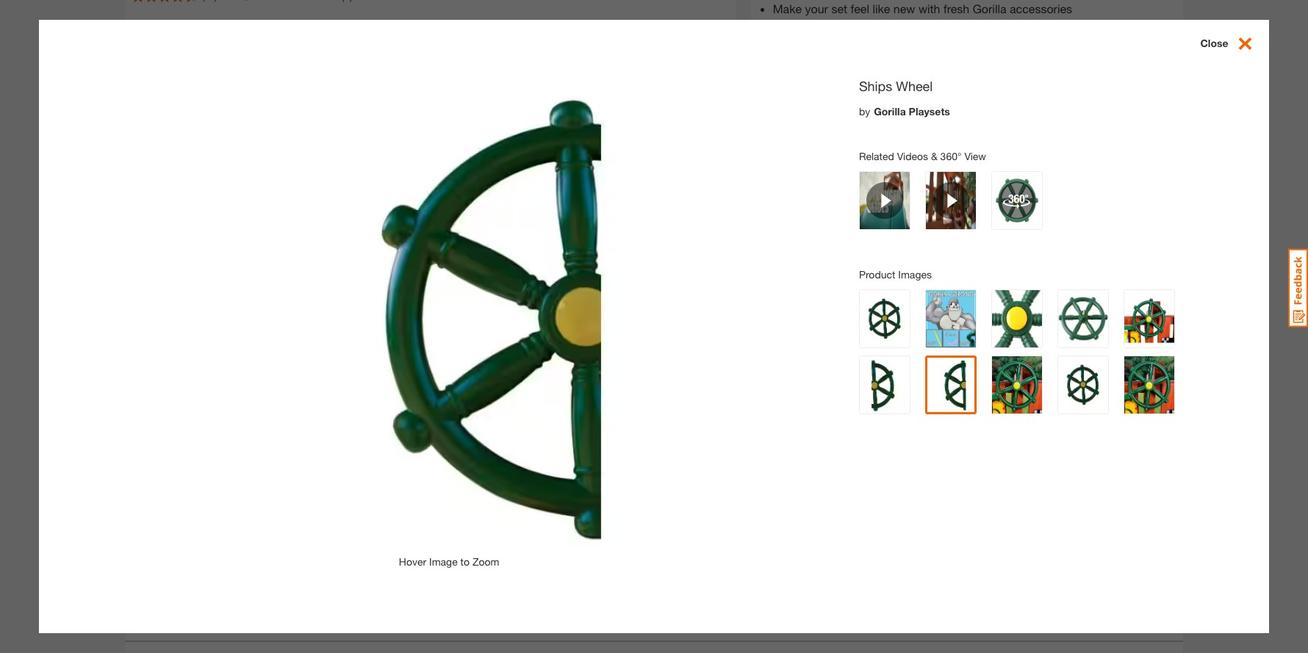 Task type: locate. For each thing, give the bounding box(es) containing it.
1 horizontal spatial as
[[860, 273, 871, 285]]

0 vertical spatial it
[[809, 273, 815, 285]]

0 vertical spatial &
[[931, 150, 937, 162]]

make your set feel like new with fresh gorilla accessories fosters creativity in your own backyard
[[773, 2, 1072, 33]]

&
[[931, 150, 937, 162], [824, 421, 833, 437]]

related videos & 360° view
[[859, 150, 986, 162]]

accessories
[[1010, 2, 1072, 16]]

your for make
[[805, 2, 828, 16]]

your down like
[[878, 19, 901, 33]]

gorilla down ships wheel
[[874, 105, 906, 117]]

delivery details
[[948, 233, 1019, 246]]

1 horizontal spatial it
[[895, 333, 901, 346]]

close
[[1200, 37, 1228, 49]]

view
[[964, 150, 986, 162]]

0 vertical spatial tomorrow
[[901, 163, 950, 176]]

delivery
[[901, 139, 957, 156], [948, 233, 985, 246]]

gorilla right fresh
[[973, 2, 1006, 16]]

to
[[941, 98, 950, 111], [866, 333, 875, 346], [965, 371, 977, 385], [460, 555, 470, 568]]

with
[[919, 2, 940, 16]]

soon
[[833, 273, 857, 285]]

to right delivering
[[941, 98, 950, 111]]

0 vertical spatial your
[[805, 2, 828, 16]]

& right free
[[824, 421, 833, 437]]

1 horizontal spatial &
[[931, 150, 937, 162]]

store
[[940, 421, 974, 437]]

by right get
[[904, 333, 915, 346]]

it
[[809, 273, 815, 285], [895, 333, 901, 346]]

ships wheel main content
[[0, 0, 1308, 653]]

in for checkout.
[[827, 286, 835, 299]]

feedback link image
[[1288, 248, 1308, 328]]

tomorrow down related videos & 360° view
[[901, 163, 950, 176]]

in down feel
[[866, 19, 875, 33]]

close button
[[1200, 34, 1269, 54]]

images
[[898, 268, 932, 280]]

0 horizontal spatial gorilla
[[874, 105, 906, 117]]

0 vertical spatial delivery
[[785, 233, 820, 246]]

as left soon in the right top of the page
[[818, 273, 830, 285]]

gorilla
[[973, 2, 1006, 16], [874, 105, 906, 117]]

0 vertical spatial in
[[866, 19, 875, 33]]

your for schedule
[[973, 273, 993, 285]]

as
[[818, 273, 830, 285], [860, 273, 871, 285]]

tomorrow
[[901, 163, 950, 176], [918, 333, 967, 346]]

easy
[[837, 421, 867, 437]]

1 vertical spatial gorilla
[[874, 105, 906, 117]]

or
[[977, 421, 991, 437]]

as up checkout.
[[860, 273, 871, 285]]

delivery down get
[[789, 286, 824, 299]]

your right "schedule" at right top
[[973, 273, 993, 285]]

1 vertical spatial &
[[824, 421, 833, 437]]

to inside button
[[965, 371, 977, 385]]

online
[[994, 421, 1035, 437]]

46
[[825, 333, 837, 346]]

0 horizontal spatial by
[[859, 105, 870, 117]]

add
[[940, 371, 962, 385]]

in inside make your set feel like new with fresh gorilla accessories fosters creativity in your own backyard
[[866, 19, 875, 33]]

tomorrow up add
[[918, 333, 967, 346]]

360°
[[940, 150, 962, 162]]

schedule your delivery in checkout.
[[789, 273, 993, 299]]

in
[[866, 19, 875, 33], [866, 233, 874, 246], [827, 286, 835, 299]]

your left set
[[805, 2, 828, 16]]

delivery for delivery details
[[948, 233, 985, 246]]

hover
[[399, 555, 426, 568]]

gorilla inside make your set feel like new with fresh gorilla accessories fosters creativity in your own backyard
[[973, 2, 1006, 16]]

None field
[[789, 362, 820, 393]]

1 vertical spatial by
[[904, 333, 915, 346]]

2 horizontal spatial your
[[973, 273, 993, 285]]

to right add
[[965, 371, 977, 385]]

cart
[[980, 371, 1004, 385]]

delivery inside delivery details button
[[948, 233, 985, 246]]

your inside schedule your delivery in checkout.
[[973, 273, 993, 285]]

more
[[758, 233, 782, 246]]

1 vertical spatial your
[[878, 19, 901, 33]]

4.5 stars image
[[132, 0, 197, 2]]

add to cart button
[[862, 362, 1067, 394]]

delivery right the more
[[785, 233, 820, 246]]

2 vertical spatial your
[[973, 273, 993, 285]]

get
[[878, 333, 893, 346]]

0 vertical spatial delivery
[[901, 139, 957, 156]]

0 vertical spatial gorilla
[[973, 2, 1006, 16]]

returns
[[871, 421, 921, 437]]

1 vertical spatial delivery
[[948, 233, 985, 246]]

1 vertical spatial in
[[866, 233, 874, 246]]

videos
[[897, 150, 928, 162]]

1 vertical spatial delivery
[[789, 286, 824, 299]]

fosters
[[773, 19, 812, 33]]

your
[[805, 2, 828, 16], [878, 19, 901, 33], [973, 273, 993, 285]]

delivery inside schedule your delivery in checkout.
[[789, 286, 824, 299]]

1 horizontal spatial gorilla
[[973, 2, 1006, 16]]

creativity
[[815, 19, 862, 33]]

delivery left the details
[[948, 233, 985, 246]]

0 horizontal spatial your
[[805, 2, 828, 16]]

delivery down playsets
[[901, 139, 957, 156]]

0 vertical spatial by
[[859, 105, 870, 117]]

2 vertical spatial in
[[827, 286, 835, 299]]

to left zoom
[[460, 555, 470, 568]]

0 horizontal spatial as
[[818, 273, 830, 285]]

image
[[429, 555, 458, 568]]

0 horizontal spatial &
[[824, 421, 833, 437]]

in right "methods"
[[866, 233, 874, 246]]

like
[[873, 2, 890, 16]]

delivery
[[785, 233, 820, 246], [789, 286, 824, 299]]

set
[[831, 2, 847, 16]]

& left 360°
[[931, 150, 937, 162]]

1 vertical spatial it
[[895, 333, 901, 346]]

in inside schedule your delivery in checkout.
[[827, 286, 835, 299]]

by
[[859, 105, 870, 117], [904, 333, 915, 346]]

delivery tomorrow 19 available
[[901, 139, 957, 191]]

methods
[[823, 233, 863, 246]]

in down soon in the right top of the page
[[827, 286, 835, 299]]

by down ships
[[859, 105, 870, 117]]



Task type: describe. For each thing, give the bounding box(es) containing it.
close image
[[1228, 34, 1254, 53]]

ships
[[859, 78, 892, 94]]

free & easy returns in store or online
[[793, 421, 1035, 437]]

1 horizontal spatial by
[[904, 333, 915, 346]]

19
[[901, 179, 912, 191]]

1 horizontal spatial your
[[878, 19, 901, 33]]

zoom
[[472, 555, 499, 568]]

tomorrow.
[[874, 273, 924, 285]]

to left get
[[866, 333, 875, 346]]

feel
[[851, 2, 869, 16]]

46 mins to get it by tomorrow
[[825, 333, 967, 346]]

more delivery methods in checkout
[[758, 233, 920, 246]]

available
[[915, 179, 955, 191]]

in for checkout
[[866, 233, 874, 246]]

checkout
[[877, 233, 920, 246]]

hover image to zoom
[[399, 555, 499, 568]]

free
[[793, 421, 821, 437]]

product
[[859, 268, 895, 280]]

by gorilla playsets
[[859, 105, 950, 117]]

by inside the "ships wheel" main content
[[859, 105, 870, 117]]

202409440_s01 image
[[214, 30, 654, 471]]

checkout.
[[838, 286, 884, 299]]

schedule
[[927, 273, 970, 285]]

mins
[[839, 333, 863, 346]]

in
[[924, 421, 936, 437]]

get
[[789, 273, 806, 285]]

gorilla inside the "ships wheel" main content
[[874, 105, 906, 117]]

to inside the "ships wheel" main content
[[460, 555, 470, 568]]

backyard
[[930, 19, 978, 33]]

playsets
[[909, 105, 950, 117]]

details
[[988, 233, 1019, 246]]

tomorrow inside delivery tomorrow 19 available
[[901, 163, 950, 176]]

1 as from the left
[[818, 273, 830, 285]]

get it as soon as tomorrow.
[[789, 273, 924, 285]]

delivery for delivery tomorrow 19 available
[[901, 139, 957, 156]]

delivering
[[893, 98, 938, 111]]

2 as from the left
[[860, 273, 871, 285]]

delivery details button
[[948, 232, 1019, 247]]

0 horizontal spatial it
[[809, 273, 815, 285]]

wheel
[[896, 78, 933, 94]]

make
[[773, 2, 802, 16]]

fresh
[[944, 2, 969, 16]]

1 vertical spatial tomorrow
[[918, 333, 967, 346]]

& inside the "ships wheel" main content
[[931, 150, 937, 162]]

new
[[893, 2, 915, 16]]

own
[[904, 19, 927, 33]]

free
[[901, 202, 928, 214]]

ships wheel
[[859, 78, 933, 94]]

product images
[[859, 268, 932, 280]]

related
[[859, 150, 894, 162]]

add to cart
[[940, 371, 1004, 385]]

delivering to
[[893, 98, 953, 111]]



Task type: vqa. For each thing, say whether or not it's contained in the screenshot.
My Account link
no



